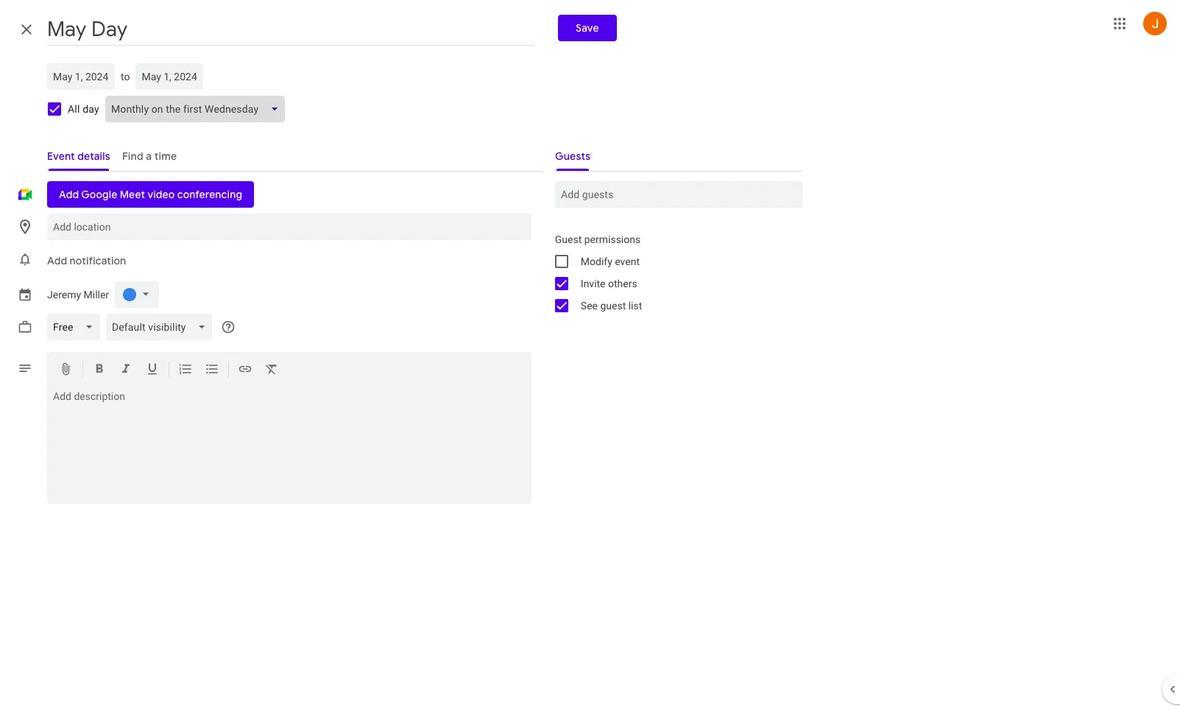 Task type: locate. For each thing, give the bounding box(es) containing it.
add
[[47, 254, 67, 267]]

to
[[121, 71, 130, 82]]

insert link image
[[238, 362, 253, 379]]

all day
[[68, 103, 99, 115]]

guest
[[555, 233, 582, 245]]

save button
[[559, 15, 617, 41]]

invite
[[581, 278, 606, 289]]

italic image
[[119, 362, 133, 379]]

None field
[[105, 96, 291, 122], [47, 314, 106, 340], [106, 314, 218, 340], [105, 96, 291, 122], [47, 314, 106, 340], [106, 314, 218, 340]]

End date text field
[[142, 68, 198, 85]]

Start date text field
[[53, 68, 109, 85]]

underline image
[[145, 362, 160, 379]]

guest
[[601, 300, 626, 312]]

others
[[608, 278, 638, 289]]

add notification
[[47, 254, 126, 267]]

numbered list image
[[178, 362, 193, 379]]

group containing guest permissions
[[543, 228, 803, 317]]

group
[[543, 228, 803, 317]]



Task type: vqa. For each thing, say whether or not it's contained in the screenshot.
Offline
no



Task type: describe. For each thing, give the bounding box(es) containing it.
guest permissions
[[555, 233, 641, 245]]

modify
[[581, 256, 613, 267]]

see guest list
[[581, 300, 642, 312]]

invite others
[[581, 278, 638, 289]]

miller
[[84, 289, 109, 300]]

day
[[83, 103, 99, 115]]

Location text field
[[53, 214, 526, 240]]

modify event
[[581, 256, 640, 267]]

jeremy miller
[[47, 289, 109, 300]]

jeremy
[[47, 289, 81, 300]]

list
[[629, 300, 642, 312]]

Description text field
[[47, 390, 532, 501]]

add notification button
[[41, 243, 132, 278]]

see
[[581, 300, 598, 312]]

remove formatting image
[[264, 362, 279, 379]]

formatting options toolbar
[[47, 352, 532, 387]]

bold image
[[92, 362, 107, 379]]

event
[[615, 256, 640, 267]]

permissions
[[585, 233, 641, 245]]

all
[[68, 103, 80, 115]]

notification
[[70, 254, 126, 267]]

Guests text field
[[561, 181, 797, 208]]

Title text field
[[47, 13, 535, 46]]

save
[[576, 21, 600, 35]]

bulleted list image
[[205, 362, 219, 379]]



